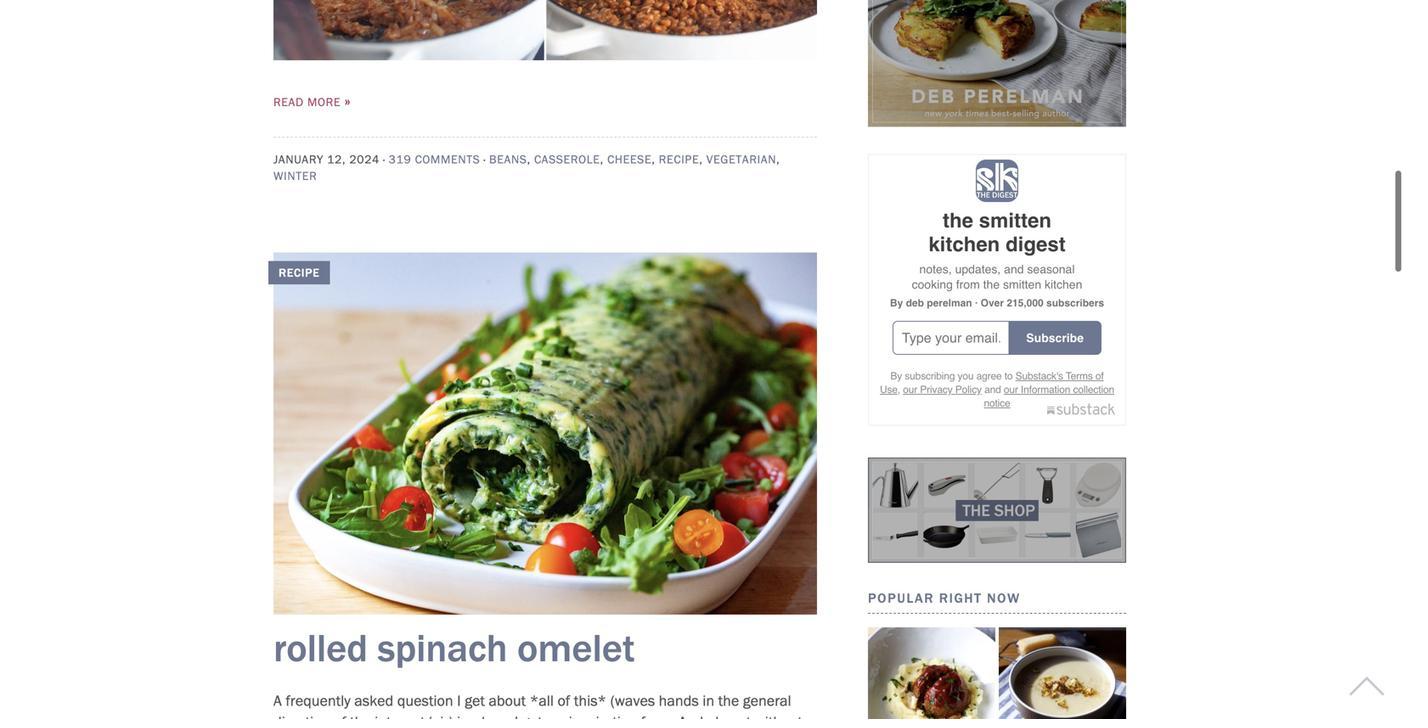 Task type: vqa. For each thing, say whether or not it's contained in the screenshot.
Bed Bath & Beyond
no



Task type: describe. For each thing, give the bounding box(es) containing it.
my
[[546, 713, 565, 720]]

0 vertical spatial get
[[465, 692, 485, 710]]

question
[[397, 692, 453, 710]]

beans link
[[489, 152, 527, 167]]

1 , from the left
[[527, 152, 531, 167]]

winter
[[274, 169, 317, 183]]

2024
[[349, 152, 380, 167]]

a
[[274, 692, 282, 710]]

(waves
[[611, 692, 655, 710]]

in
[[703, 692, 715, 710]]

frequently
[[286, 692, 351, 710]]

january
[[274, 152, 324, 167]]

319 comments
[[389, 152, 480, 167]]

*all
[[530, 692, 554, 710]]

from.
[[641, 713, 675, 720]]

and
[[679, 713, 704, 720]]

a frequently asked question i get about *all of this* (waves hands in the general direction of the internet/air) is where i get my inspiration from. and almost withou
[[274, 692, 817, 720]]

beans , casserole , cheese , recipe , vegetarian , winter
[[274, 152, 780, 183]]

omelet
[[517, 624, 635, 672]]

casserole
[[534, 152, 600, 167]]

internet/air)
[[375, 713, 453, 720]]

319
[[389, 152, 412, 167]]

beans
[[489, 152, 527, 167]]

read
[[274, 95, 304, 109]]

0 horizontal spatial the
[[350, 713, 371, 720]]

5 , from the left
[[777, 152, 780, 167]]

rolled spinach omelet link
[[274, 624, 635, 672]]

this*
[[574, 692, 607, 710]]

hands
[[659, 692, 699, 710]]

comments
[[415, 152, 480, 167]]

rolled spinach omelet
[[274, 624, 635, 672]]

inspiration
[[569, 713, 637, 720]]

general
[[743, 692, 792, 710]]

cheese link
[[608, 152, 652, 167]]



Task type: locate. For each thing, give the bounding box(es) containing it.
1 vertical spatial recipe
[[279, 265, 320, 280]]

0 vertical spatial of
[[558, 692, 570, 710]]

1 horizontal spatial the
[[718, 692, 739, 710]]

1 horizontal spatial of
[[558, 692, 570, 710]]

i
[[457, 692, 461, 710], [515, 713, 519, 720]]

right
[[939, 590, 983, 606]]

popular
[[868, 590, 935, 606]]

i down about
[[515, 713, 519, 720]]

1 horizontal spatial i
[[515, 713, 519, 720]]

0 vertical spatial recipe link
[[659, 152, 699, 167]]

about
[[489, 692, 526, 710]]

None search field
[[74, 41, 1281, 93]]

2 , from the left
[[600, 152, 604, 167]]

0 horizontal spatial recipe
[[279, 265, 320, 280]]

vegetarian link
[[707, 152, 777, 167]]

almost
[[707, 713, 751, 720]]

0 horizontal spatial of
[[334, 713, 346, 720]]

0 vertical spatial recipe
[[659, 152, 699, 167]]

of down frequently
[[334, 713, 346, 720]]

get
[[465, 692, 485, 710], [522, 713, 543, 720]]

the up almost
[[718, 692, 739, 710]]

of
[[558, 692, 570, 710], [334, 713, 346, 720]]

asked
[[355, 692, 394, 710]]

1 vertical spatial recipe link
[[268, 253, 817, 615]]

popular right now
[[868, 590, 1021, 606]]

,
[[527, 152, 531, 167], [600, 152, 604, 167], [652, 152, 656, 167], [699, 152, 703, 167], [777, 152, 780, 167]]

casserole link
[[534, 152, 600, 167]]

more
[[308, 95, 341, 109]]

the
[[718, 692, 739, 710], [350, 713, 371, 720]]

spinach
[[378, 624, 508, 672]]

get down *all
[[522, 713, 543, 720]]

319 comments link
[[389, 152, 480, 167]]

»
[[344, 90, 351, 112]]

direction
[[274, 713, 330, 720]]

4 , from the left
[[699, 152, 703, 167]]

1 horizontal spatial get
[[522, 713, 543, 720]]

cheese
[[608, 152, 652, 167]]

0 vertical spatial the
[[718, 692, 739, 710]]

the down asked
[[350, 713, 371, 720]]

1 vertical spatial of
[[334, 713, 346, 720]]

now
[[987, 590, 1021, 606]]

vegetarian
[[707, 152, 777, 167]]

recipe inside beans , casserole , cheese , recipe , vegetarian , winter
[[659, 152, 699, 167]]

read more »
[[274, 90, 351, 112]]

get up 'is'
[[465, 692, 485, 710]]

3 , from the left
[[652, 152, 656, 167]]

recipe link
[[659, 152, 699, 167], [268, 253, 817, 615]]

1 vertical spatial i
[[515, 713, 519, 720]]

rolled
[[274, 624, 368, 672]]

winter link
[[274, 169, 317, 183]]

1 vertical spatial get
[[522, 713, 543, 720]]

12,
[[327, 152, 346, 167]]

of up the my
[[558, 692, 570, 710]]

1 vertical spatial the
[[350, 713, 371, 720]]

i up 'is'
[[457, 692, 461, 710]]

silky cauliflower soup image
[[999, 628, 1127, 720]]

tomato-glazed meatloaves with brown butter mashed potatoes image
[[868, 628, 996, 720]]

0 horizontal spatial i
[[457, 692, 461, 710]]

january 12, 2024
[[274, 152, 380, 167]]

0 horizontal spatial get
[[465, 692, 485, 710]]

recipe
[[659, 152, 699, 167], [279, 265, 320, 280]]

0 vertical spatial i
[[457, 692, 461, 710]]

1 horizontal spatial recipe
[[659, 152, 699, 167]]

is
[[457, 713, 468, 720]]

where
[[472, 713, 511, 720]]



